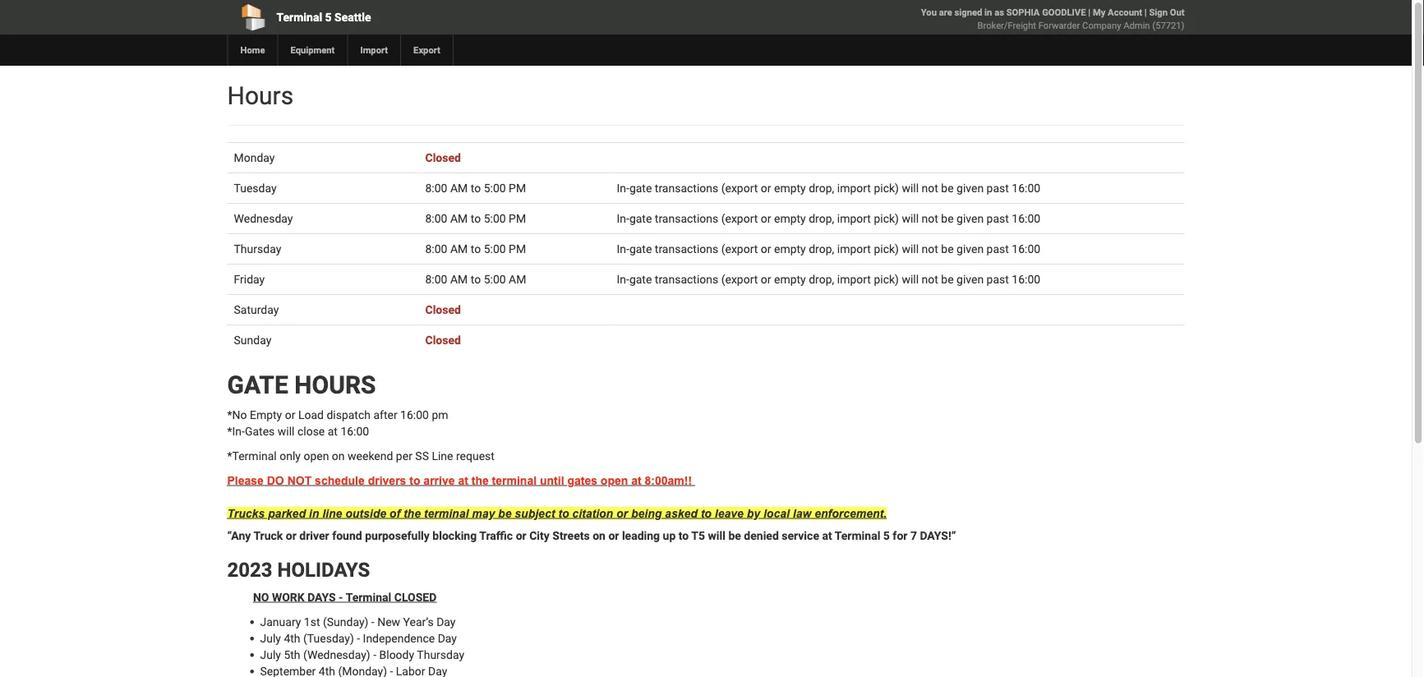Task type: vqa. For each thing, say whether or not it's contained in the screenshot.
after
yes



Task type: locate. For each thing, give the bounding box(es) containing it.
4 transactions from the top
[[655, 272, 719, 286]]

0 horizontal spatial 5
[[325, 10, 332, 24]]

0 vertical spatial terminal
[[492, 474, 537, 487]]

0 vertical spatial in
[[985, 7, 992, 18]]

3 pm from the top
[[509, 242, 526, 256]]

transactions for wednesday
[[655, 212, 719, 225]]

terminal down "enforcement."
[[835, 529, 881, 543]]

4 pick) from the top
[[874, 272, 899, 286]]

on down citation
[[593, 529, 606, 543]]

1 vertical spatial on
[[593, 529, 606, 543]]

8:00 for friday
[[425, 272, 447, 286]]

1 vertical spatial 5
[[883, 529, 890, 543]]

be
[[941, 181, 954, 195], [941, 212, 954, 225], [941, 242, 954, 256], [941, 272, 954, 286], [498, 507, 512, 520], [729, 529, 741, 543]]

2 drop, from the top
[[809, 212, 834, 225]]

1 horizontal spatial terminal
[[492, 474, 537, 487]]

2 8:00 am to 5:00 pm from the top
[[425, 212, 526, 225]]

pick) for wednesday
[[874, 212, 899, 225]]

import for tuesday
[[837, 181, 871, 195]]

1 not from the top
[[922, 181, 938, 195]]

3 import from the top
[[837, 242, 871, 256]]

5th
[[284, 648, 300, 661]]

transactions for friday
[[655, 272, 719, 286]]

empty
[[774, 181, 806, 195], [774, 212, 806, 225], [774, 242, 806, 256], [774, 272, 806, 286]]

day right independence in the bottom of the page
[[438, 631, 457, 645]]

pick) for friday
[[874, 272, 899, 286]]

schedule
[[315, 474, 365, 487]]

4 past from the top
[[987, 272, 1009, 286]]

after
[[374, 408, 398, 422]]

broker/freight
[[978, 20, 1036, 31]]

3 in- from the top
[[617, 242, 629, 256]]

4 not from the top
[[922, 272, 938, 286]]

5 left seattle
[[325, 10, 332, 24]]

sophia
[[1007, 7, 1040, 18]]

5 left for
[[883, 529, 890, 543]]

2 not from the top
[[922, 212, 938, 225]]

1 pick) from the top
[[874, 181, 899, 195]]

2 vertical spatial pm
[[509, 242, 526, 256]]

not for friday
[[922, 272, 938, 286]]

goodlive
[[1042, 7, 1086, 18]]

drivers
[[368, 474, 406, 487]]

3 5:00 from the top
[[484, 242, 506, 256]]

2 import from the top
[[837, 212, 871, 225]]

until
[[540, 474, 564, 487]]

2 pm from the top
[[509, 212, 526, 225]]

equipment link
[[277, 35, 347, 66]]

2 empty from the top
[[774, 212, 806, 225]]

*no empty or load dispatch after 16:00 pm *in-gates will close at 16:00
[[227, 408, 454, 438]]

1 horizontal spatial the
[[472, 474, 489, 487]]

pm
[[509, 181, 526, 195], [509, 212, 526, 225], [509, 242, 526, 256]]

1 vertical spatial closed
[[425, 303, 461, 316]]

2 (export from the top
[[721, 212, 758, 225]]

4 in-gate transactions (export or empty drop, import pick) will not be given past 16:00 from the top
[[617, 272, 1041, 286]]

1 vertical spatial in
[[309, 507, 319, 520]]

4 in- from the top
[[617, 272, 629, 286]]

0 horizontal spatial on
[[332, 449, 345, 463]]

truck
[[253, 529, 283, 543]]

3 in-gate transactions (export or empty drop, import pick) will not be given past 16:00 from the top
[[617, 242, 1041, 256]]

no
[[253, 590, 269, 604]]

8:00
[[425, 181, 447, 195], [425, 212, 447, 225], [425, 242, 447, 256], [425, 272, 447, 286]]

8:00 am to 5:00 am
[[425, 272, 526, 286]]

july left "5th"
[[260, 648, 281, 661]]

1 horizontal spatial 5
[[883, 529, 890, 543]]

2 vertical spatial closed
[[425, 333, 461, 347]]

3 drop, from the top
[[809, 242, 834, 256]]

out
[[1170, 7, 1185, 18]]

| left sign
[[1145, 7, 1147, 18]]

0 horizontal spatial in
[[309, 507, 319, 520]]

0 vertical spatial 8:00 am to 5:00 pm
[[425, 181, 526, 195]]

only
[[280, 449, 301, 463]]

in-gate transactions (export or empty drop, import pick) will not be given past 16:00 for tuesday
[[617, 181, 1041, 195]]

2 transactions from the top
[[655, 212, 719, 225]]

0 vertical spatial thursday
[[234, 242, 281, 256]]

2 8:00 from the top
[[425, 212, 447, 225]]

as
[[995, 7, 1004, 18]]

0 vertical spatial closed
[[425, 151, 461, 164]]

july down january
[[260, 631, 281, 645]]

may
[[472, 507, 495, 520]]

0 horizontal spatial terminal
[[277, 10, 322, 24]]

sign
[[1149, 7, 1168, 18]]

0 vertical spatial pm
[[509, 181, 526, 195]]

2 gate from the top
[[629, 212, 652, 225]]

1 horizontal spatial in
[[985, 7, 992, 18]]

terminal
[[277, 10, 322, 24], [835, 529, 881, 543], [346, 590, 391, 604]]

not
[[287, 474, 312, 487]]

(export for wednesday
[[721, 212, 758, 225]]

16:00 for thursday
[[1012, 242, 1041, 256]]

transactions for tuesday
[[655, 181, 719, 195]]

2 vertical spatial 8:00 am to 5:00 pm
[[425, 242, 526, 256]]

| left my
[[1088, 7, 1091, 18]]

3 closed from the top
[[425, 333, 461, 347]]

"any truck or driver found purposefully blocking traffic or city streets on or leading up to t5 will be denied service at terminal 5 for 7 days!"
[[227, 529, 956, 543]]

0 horizontal spatial thursday
[[234, 242, 281, 256]]

1 drop, from the top
[[809, 181, 834, 195]]

streets
[[553, 529, 590, 543]]

at inside *no empty or load dispatch after 16:00 pm *in-gates will close at 16:00
[[328, 425, 338, 438]]

past for friday
[[987, 272, 1009, 286]]

1 horizontal spatial open
[[601, 474, 628, 487]]

1 in-gate transactions (export or empty drop, import pick) will not be given past 16:00 from the top
[[617, 181, 1041, 195]]

terminal 5 seattle link
[[227, 0, 612, 35]]

at right close
[[328, 425, 338, 438]]

3 gate from the top
[[629, 242, 652, 256]]

0 vertical spatial open
[[304, 449, 329, 463]]

(export for friday
[[721, 272, 758, 286]]

gate
[[629, 181, 652, 195], [629, 212, 652, 225], [629, 242, 652, 256], [629, 272, 652, 286]]

dispatch
[[327, 408, 371, 422]]

1 vertical spatial thursday
[[417, 648, 464, 661]]

4 drop, from the top
[[809, 272, 834, 286]]

1 import from the top
[[837, 181, 871, 195]]

4 gate from the top
[[629, 272, 652, 286]]

- left new
[[371, 615, 375, 629]]

year's
[[403, 615, 434, 629]]

in-gate transactions (export or empty drop, import pick) will not be given past 16:00 for friday
[[617, 272, 1041, 286]]

*no
[[227, 408, 247, 422]]

empty for friday
[[774, 272, 806, 286]]

5:00 for wednesday
[[484, 212, 506, 225]]

3 transactions from the top
[[655, 242, 719, 256]]

terminal up blocking
[[424, 507, 469, 520]]

asked
[[665, 507, 698, 520]]

1 (export from the top
[[721, 181, 758, 195]]

in inside you are signed in as sophia goodlive | my account | sign out broker/freight forwarder company admin (57721)
[[985, 7, 992, 18]]

2 closed from the top
[[425, 303, 461, 316]]

1 vertical spatial july
[[260, 648, 281, 661]]

1 horizontal spatial thursday
[[417, 648, 464, 661]]

3 8:00 am to 5:00 pm from the top
[[425, 242, 526, 256]]

import
[[837, 181, 871, 195], [837, 212, 871, 225], [837, 242, 871, 256], [837, 272, 871, 286]]

gate for tuesday
[[629, 181, 652, 195]]

july
[[260, 631, 281, 645], [260, 648, 281, 661]]

1 | from the left
[[1088, 7, 1091, 18]]

admin
[[1124, 20, 1150, 31]]

in- for tuesday
[[617, 181, 629, 195]]

of
[[389, 507, 400, 520]]

8:00am!!
[[645, 474, 692, 487]]

city
[[529, 529, 550, 543]]

not for wednesday
[[922, 212, 938, 225]]

in
[[985, 7, 992, 18], [309, 507, 319, 520]]

0 horizontal spatial terminal
[[424, 507, 469, 520]]

thursday down wednesday
[[234, 242, 281, 256]]

pm for thursday
[[509, 242, 526, 256]]

1 empty from the top
[[774, 181, 806, 195]]

1 vertical spatial 8:00 am to 5:00 pm
[[425, 212, 526, 225]]

4 empty from the top
[[774, 272, 806, 286]]

0 horizontal spatial open
[[304, 449, 329, 463]]

3 (export from the top
[[721, 242, 758, 256]]

hours
[[294, 370, 376, 399]]

holidays
[[277, 558, 370, 581]]

1 5:00 from the top
[[484, 181, 506, 195]]

terminal left "until"
[[492, 474, 537, 487]]

2 given from the top
[[957, 212, 984, 225]]

new
[[377, 615, 400, 629]]

open right gates
[[601, 474, 628, 487]]

terminal up the equipment link
[[277, 10, 322, 24]]

thursday down year's
[[417, 648, 464, 661]]

8:00 for tuesday
[[425, 181, 447, 195]]

2 in- from the top
[[617, 212, 629, 225]]

pick)
[[874, 181, 899, 195], [874, 212, 899, 225], [874, 242, 899, 256], [874, 272, 899, 286]]

bloody
[[379, 648, 414, 661]]

5:00 for tuesday
[[484, 181, 506, 195]]

not for tuesday
[[922, 181, 938, 195]]

0 vertical spatial july
[[260, 631, 281, 645]]

transactions for thursday
[[655, 242, 719, 256]]

4 8:00 from the top
[[425, 272, 447, 286]]

pick) for thursday
[[874, 242, 899, 256]]

in left as
[[985, 7, 992, 18]]

4 import from the top
[[837, 272, 871, 286]]

on up schedule
[[332, 449, 345, 463]]

2 horizontal spatial terminal
[[835, 529, 881, 543]]

day
[[437, 615, 456, 629], [438, 631, 457, 645]]

on
[[332, 449, 345, 463], [593, 529, 606, 543]]

open down close
[[304, 449, 329, 463]]

4 (export from the top
[[721, 272, 758, 286]]

0 vertical spatial day
[[437, 615, 456, 629]]

1 vertical spatial pm
[[509, 212, 526, 225]]

in- for thursday
[[617, 242, 629, 256]]

1 pm from the top
[[509, 181, 526, 195]]

closed
[[394, 590, 437, 604]]

drop, for wednesday
[[809, 212, 834, 225]]

in-gate transactions (export or empty drop, import pick) will not be given past 16:00 for thursday
[[617, 242, 1041, 256]]

1 8:00 from the top
[[425, 181, 447, 195]]

be for wednesday
[[941, 212, 954, 225]]

tuesday
[[234, 181, 277, 195]]

empty for tuesday
[[774, 181, 806, 195]]

days
[[307, 590, 336, 604]]

thursday
[[234, 242, 281, 256], [417, 648, 464, 661]]

signed
[[955, 7, 982, 18]]

7
[[911, 529, 917, 543]]

1 given from the top
[[957, 181, 984, 195]]

1 in- from the top
[[617, 181, 629, 195]]

am for wednesday
[[450, 212, 468, 225]]

0 vertical spatial on
[[332, 449, 345, 463]]

2 in-gate transactions (export or empty drop, import pick) will not be given past 16:00 from the top
[[617, 212, 1041, 225]]

no work days - terminal closed
[[253, 590, 437, 604]]

equipment
[[291, 45, 335, 55]]

past for wednesday
[[987, 212, 1009, 225]]

am for tuesday
[[450, 181, 468, 195]]

2 pick) from the top
[[874, 212, 899, 225]]

5:00 for thursday
[[484, 242, 506, 256]]

0 horizontal spatial |
[[1088, 7, 1091, 18]]

will
[[902, 181, 919, 195], [902, 212, 919, 225], [902, 242, 919, 256], [902, 272, 919, 286], [278, 425, 295, 438], [708, 529, 726, 543]]

drop, for friday
[[809, 272, 834, 286]]

1 closed from the top
[[425, 151, 461, 164]]

friday
[[234, 272, 265, 286]]

terminal up new
[[346, 590, 391, 604]]

2 past from the top
[[987, 212, 1009, 225]]

3 given from the top
[[957, 242, 984, 256]]

drop, for thursday
[[809, 242, 834, 256]]

3 not from the top
[[922, 242, 938, 256]]

day right year's
[[437, 615, 456, 629]]

1 transactions from the top
[[655, 181, 719, 195]]

1 horizontal spatial |
[[1145, 7, 1147, 18]]

2 july from the top
[[260, 648, 281, 661]]

given for wednesday
[[957, 212, 984, 225]]

transactions
[[655, 181, 719, 195], [655, 212, 719, 225], [655, 242, 719, 256], [655, 272, 719, 286]]

0 vertical spatial terminal
[[277, 10, 322, 24]]

4 given from the top
[[957, 272, 984, 286]]

given for thursday
[[957, 242, 984, 256]]

leading
[[622, 529, 660, 543]]

(wednesday)
[[303, 648, 370, 661]]

subject
[[515, 507, 555, 520]]

2 5:00 from the top
[[484, 212, 506, 225]]

0 vertical spatial 5
[[325, 10, 332, 24]]

gate for friday
[[629, 272, 652, 286]]

3 past from the top
[[987, 242, 1009, 256]]

2 | from the left
[[1145, 7, 1147, 18]]

1 gate from the top
[[629, 181, 652, 195]]

arrive
[[424, 474, 455, 487]]

gate for wednesday
[[629, 212, 652, 225]]

1 8:00 am to 5:00 pm from the top
[[425, 181, 526, 195]]

empty for thursday
[[774, 242, 806, 256]]

0 horizontal spatial the
[[404, 507, 421, 520]]

january
[[260, 615, 301, 629]]

line
[[322, 507, 342, 520]]

1 past from the top
[[987, 181, 1009, 195]]

4 5:00 from the top
[[484, 272, 506, 286]]

the right the of
[[404, 507, 421, 520]]

the down request
[[472, 474, 489, 487]]

closed
[[425, 151, 461, 164], [425, 303, 461, 316], [425, 333, 461, 347]]

gates
[[245, 425, 275, 438]]

3 pick) from the top
[[874, 242, 899, 256]]

3 8:00 from the top
[[425, 242, 447, 256]]

1 horizontal spatial terminal
[[346, 590, 391, 604]]

import
[[360, 45, 388, 55]]

3 empty from the top
[[774, 242, 806, 256]]

be for tuesday
[[941, 181, 954, 195]]

in left line
[[309, 507, 319, 520]]



Task type: describe. For each thing, give the bounding box(es) containing it.
driver
[[299, 529, 329, 543]]

parked
[[268, 507, 306, 520]]

am for friday
[[450, 272, 468, 286]]

load
[[298, 408, 324, 422]]

trucks
[[227, 507, 265, 520]]

gate
[[227, 370, 288, 399]]

hours
[[227, 81, 294, 110]]

at left 8:00am!!
[[631, 474, 642, 487]]

8:00 for wednesday
[[425, 212, 447, 225]]

thursday inside january 1st (sunday) - new year's day july 4th (tuesday) - independence day july 5th (wednesday) - bloody thursday
[[417, 648, 464, 661]]

purposefully
[[365, 529, 430, 543]]

citation
[[572, 507, 613, 520]]

past for thursday
[[987, 242, 1009, 256]]

gate for thursday
[[629, 242, 652, 256]]

8:00 am to 5:00 pm for tuesday
[[425, 181, 526, 195]]

ss
[[415, 449, 429, 463]]

export link
[[400, 35, 453, 66]]

traffic
[[479, 529, 513, 543]]

work
[[272, 590, 305, 604]]

(export for tuesday
[[721, 181, 758, 195]]

*in-
[[227, 425, 245, 438]]

2023
[[227, 558, 273, 581]]

you are signed in as sophia goodlive | my account | sign out broker/freight forwarder company admin (57721)
[[921, 7, 1185, 31]]

company
[[1082, 20, 1121, 31]]

"any
[[227, 529, 251, 543]]

given for tuesday
[[957, 181, 984, 195]]

home link
[[227, 35, 277, 66]]

1 horizontal spatial on
[[593, 529, 606, 543]]

2023 holidays
[[227, 558, 370, 581]]

gate hours
[[227, 370, 376, 399]]

*terminal
[[227, 449, 277, 463]]

or inside *no empty or load dispatch after 16:00 pm *in-gates will close at 16:00
[[285, 408, 295, 422]]

account
[[1108, 7, 1142, 18]]

january 1st (sunday) - new year's day july 4th (tuesday) - independence day july 5th (wednesday) - bloody thursday
[[260, 615, 464, 661]]

my account link
[[1093, 7, 1142, 18]]

5:00 for friday
[[484, 272, 506, 286]]

1 vertical spatial terminal
[[835, 529, 881, 543]]

empty for wednesday
[[774, 212, 806, 225]]

pm for tuesday
[[509, 181, 526, 195]]

in- for wednesday
[[617, 212, 629, 225]]

5 inside 'link'
[[325, 10, 332, 24]]

blocking
[[433, 529, 477, 543]]

16:00 for wednesday
[[1012, 212, 1041, 225]]

be for thursday
[[941, 242, 954, 256]]

forwarder
[[1039, 20, 1080, 31]]

*terminal only open on weekend per ss line request
[[227, 449, 495, 463]]

service
[[782, 529, 819, 543]]

empty
[[250, 408, 282, 422]]

pm for wednesday
[[509, 212, 526, 225]]

independence
[[363, 631, 435, 645]]

import link
[[347, 35, 400, 66]]

outside
[[345, 507, 386, 520]]

(sunday)
[[323, 615, 369, 629]]

8:00 for thursday
[[425, 242, 447, 256]]

saturday
[[234, 303, 279, 316]]

sunday
[[234, 333, 271, 347]]

law
[[793, 507, 811, 520]]

am for thursday
[[450, 242, 468, 256]]

import for wednesday
[[837, 212, 871, 225]]

1 vertical spatial terminal
[[424, 507, 469, 520]]

2 vertical spatial terminal
[[346, 590, 391, 604]]

past for tuesday
[[987, 181, 1009, 195]]

do
[[267, 474, 284, 487]]

closed for monday
[[425, 151, 461, 164]]

16:00 for friday
[[1012, 272, 1041, 286]]

1 vertical spatial open
[[601, 474, 628, 487]]

will for wednesday
[[902, 212, 919, 225]]

closed for sunday
[[425, 333, 461, 347]]

pm
[[432, 408, 448, 422]]

16:00 for tuesday
[[1012, 181, 1041, 195]]

denied
[[744, 529, 779, 543]]

monday
[[234, 151, 275, 164]]

in- for friday
[[617, 272, 629, 286]]

up
[[663, 529, 676, 543]]

local
[[764, 507, 790, 520]]

closed for saturday
[[425, 303, 461, 316]]

will for thursday
[[902, 242, 919, 256]]

request
[[456, 449, 495, 463]]

in-gate transactions (export or empty drop, import pick) will not be given past 16:00 for wednesday
[[617, 212, 1041, 225]]

weekend
[[348, 449, 393, 463]]

export
[[414, 45, 440, 55]]

will for tuesday
[[902, 181, 919, 195]]

being
[[631, 507, 662, 520]]

please
[[227, 474, 264, 487]]

1 vertical spatial the
[[404, 507, 421, 520]]

1st
[[304, 615, 320, 629]]

my
[[1093, 7, 1106, 18]]

(tuesday)
[[303, 631, 354, 645]]

(export for thursday
[[721, 242, 758, 256]]

wednesday
[[234, 212, 293, 225]]

- left bloody
[[373, 648, 376, 661]]

gates
[[567, 474, 598, 487]]

are
[[939, 7, 952, 18]]

you
[[921, 7, 937, 18]]

import for thursday
[[837, 242, 871, 256]]

will for friday
[[902, 272, 919, 286]]

1 vertical spatial day
[[438, 631, 457, 645]]

- right days
[[339, 590, 343, 604]]

leave
[[715, 507, 744, 520]]

drop, for tuesday
[[809, 181, 834, 195]]

at right service
[[822, 529, 832, 543]]

terminal 5 seattle
[[277, 10, 371, 24]]

not for thursday
[[922, 242, 938, 256]]

0 vertical spatial the
[[472, 474, 489, 487]]

at right arrive
[[458, 474, 468, 487]]

found
[[332, 529, 362, 543]]

pick) for tuesday
[[874, 181, 899, 195]]

for
[[893, 529, 908, 543]]

will inside *no empty or load dispatch after 16:00 pm *in-gates will close at 16:00
[[278, 425, 295, 438]]

by
[[747, 507, 760, 520]]

close
[[297, 425, 325, 438]]

8:00 am to 5:00 pm for thursday
[[425, 242, 526, 256]]

days!"
[[920, 529, 956, 543]]

(57721)
[[1153, 20, 1185, 31]]

trucks parked in line outside of the terminal may be subject to citation or being asked to leave by local law enforcement.
[[227, 507, 887, 520]]

- down (sunday)
[[357, 631, 360, 645]]

8:00 am to 5:00 pm for wednesday
[[425, 212, 526, 225]]

1 july from the top
[[260, 631, 281, 645]]

per
[[396, 449, 412, 463]]

given for friday
[[957, 272, 984, 286]]

home
[[240, 45, 265, 55]]

import for friday
[[837, 272, 871, 286]]

be for friday
[[941, 272, 954, 286]]

terminal inside 'link'
[[277, 10, 322, 24]]



